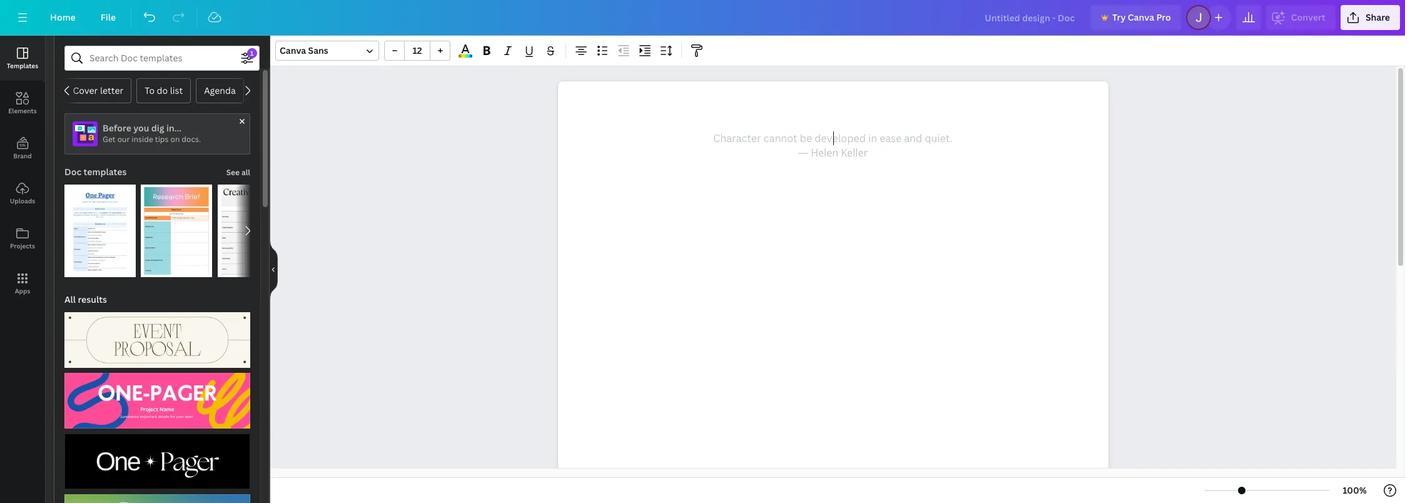 Task type: describe. For each thing, give the bounding box(es) containing it.
canva sans button
[[275, 41, 379, 61]]

hide image
[[270, 239, 278, 299]]

elements
[[8, 106, 37, 115]]

to do list button
[[137, 78, 191, 103]]

in...
[[166, 122, 182, 134]]

doc templates button
[[63, 160, 128, 185]]

canva inside button
[[1128, 11, 1155, 23]]

100% button
[[1335, 481, 1375, 501]]

project overview/one-pager professional docs banner in black white sleek monochrome style group
[[64, 426, 250, 490]]

uploads
[[10, 196, 35, 205]]

try canva pro button
[[1091, 5, 1181, 30]]

inside
[[132, 134, 153, 145]]

tips
[[155, 134, 169, 145]]

our
[[117, 134, 130, 145]]

creative brief doc in black and white grey editorial style image
[[218, 185, 289, 277]]

project overview docs banner in light green blue vibrant professional style image
[[64, 495, 250, 503]]

try
[[1113, 11, 1126, 23]]

cover
[[73, 84, 98, 96]]

do
[[157, 84, 168, 96]]

pro
[[1157, 11, 1171, 23]]

event/business proposal professional docs banner in beige dark brown warm classic style group
[[64, 305, 250, 368]]

cover letter button
[[65, 78, 132, 103]]

on
[[171, 134, 180, 145]]

you
[[133, 122, 149, 134]]

agenda
[[204, 84, 236, 96]]

share
[[1366, 11, 1390, 23]]

brand
[[13, 151, 32, 160]]

results
[[78, 293, 107, 305]]

canva sans
[[280, 44, 328, 56]]

file
[[101, 11, 116, 23]]

elements button
[[0, 81, 45, 126]]

get
[[103, 134, 116, 145]]

all results
[[64, 293, 107, 305]]

color range image
[[459, 55, 472, 58]]

see all button
[[225, 160, 252, 185]]

100%
[[1343, 484, 1367, 496]]

main menu bar
[[0, 0, 1405, 36]]

to do list
[[145, 84, 183, 96]]

uploads button
[[0, 171, 45, 216]]

convert button
[[1266, 5, 1336, 30]]

event/business proposal professional docs banner in beige dark brown warm classic style image
[[64, 312, 250, 368]]

to
[[145, 84, 155, 96]]

cover letter
[[73, 84, 123, 96]]

all
[[64, 293, 76, 305]]

projects button
[[0, 216, 45, 261]]

creative brief doc in black and white grey editorial style group
[[218, 185, 289, 277]]

one pager doc in black and white blue light blue classic professional style group
[[64, 177, 136, 277]]

doc
[[64, 166, 81, 178]]

templates
[[7, 61, 38, 70]]



Task type: vqa. For each thing, say whether or not it's contained in the screenshot.
middle AND
no



Task type: locate. For each thing, give the bounding box(es) containing it.
project overview/one-pager professional docs banner in black white sleek monochrome style image
[[64, 434, 250, 490]]

side panel tab list
[[0, 36, 45, 306]]

all
[[241, 167, 250, 178]]

Design title text field
[[975, 5, 1086, 30]]

docs.
[[182, 134, 201, 145]]

project overview/one-pager professional docs banner in pink dark blue yellow playful abstract style group
[[64, 366, 250, 429]]

doc templates
[[64, 166, 127, 178]]

project overview/one-pager professional docs banner in pink dark blue yellow playful abstract style image
[[64, 373, 250, 429]]

templates button
[[0, 36, 45, 81]]

0 vertical spatial canva
[[1128, 11, 1155, 23]]

home
[[50, 11, 76, 23]]

sans
[[308, 44, 328, 56]]

home link
[[40, 5, 86, 30]]

see all
[[226, 167, 250, 178]]

brand button
[[0, 126, 45, 171]]

before you dig in... get our inside tips on docs.
[[103, 122, 201, 145]]

try canva pro
[[1113, 11, 1171, 23]]

letter
[[100, 84, 123, 96]]

projects
[[10, 242, 35, 250]]

convert
[[1291, 11, 1326, 23]]

canva left sans
[[280, 44, 306, 56]]

0 horizontal spatial canva
[[280, 44, 306, 56]]

canva right try
[[1128, 11, 1155, 23]]

group
[[384, 41, 451, 61]]

apps
[[15, 287, 30, 295]]

research brief doc in orange teal pink soft pastels style group
[[141, 177, 213, 277]]

1 vertical spatial canva
[[280, 44, 306, 56]]

before
[[103, 122, 131, 134]]

project overview docs banner in light green blue vibrant professional style group
[[64, 487, 250, 503]]

canva inside popup button
[[280, 44, 306, 56]]

one pager doc in black and white blue light blue classic professional style image
[[64, 185, 136, 277]]

agenda button
[[196, 78, 244, 103]]

research brief doc in orange teal pink soft pastels style image
[[141, 185, 213, 277]]

file button
[[91, 5, 126, 30]]

see
[[226, 167, 240, 178]]

list
[[170, 84, 183, 96]]

templates
[[84, 166, 127, 178]]

None text field
[[558, 81, 1109, 503]]

share button
[[1341, 5, 1400, 30]]

– – number field
[[409, 44, 426, 56]]

dig
[[151, 122, 164, 134]]

1 horizontal spatial canva
[[1128, 11, 1155, 23]]

Search Doc templates search field
[[89, 46, 235, 70]]

apps button
[[0, 261, 45, 306]]

canva
[[1128, 11, 1155, 23], [280, 44, 306, 56]]



